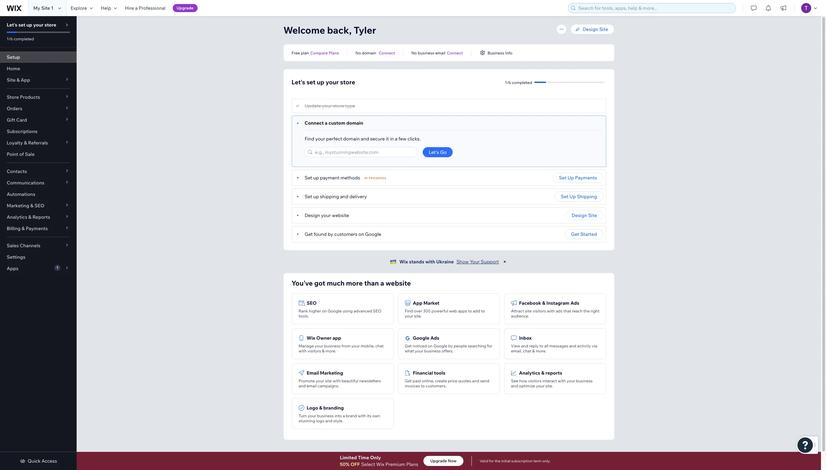 Task type: vqa. For each thing, say whether or not it's contained in the screenshot.
and in promote your site with beautiful newsletters and email campaigns.
yes



Task type: locate. For each thing, give the bounding box(es) containing it.
right
[[591, 309, 600, 314]]

settings
[[7, 254, 25, 260]]

1 horizontal spatial let's set up your store
[[292, 78, 356, 86]]

customers
[[335, 231, 358, 238]]

up for shipping
[[570, 194, 577, 200]]

limited time only 50% off select wix premium plans
[[340, 455, 419, 468]]

your right from
[[352, 344, 360, 349]]

to right the invoices
[[421, 384, 425, 389]]

1 vertical spatial analytics
[[520, 370, 541, 376]]

0 horizontal spatial 1/6
[[7, 36, 13, 41]]

orders button
[[0, 103, 77, 114]]

your
[[470, 259, 480, 265]]

& inside dropdown button
[[28, 214, 31, 220]]

a right hire
[[135, 5, 138, 11]]

site
[[41, 5, 50, 11], [600, 26, 609, 32], [7, 77, 16, 83], [589, 213, 598, 219]]

analytics inside dropdown button
[[7, 214, 27, 220]]

get left found
[[305, 231, 313, 238]]

promote
[[299, 379, 315, 384]]

1 vertical spatial upgrade
[[431, 459, 447, 464]]

0 vertical spatial seo
[[35, 203, 44, 209]]

found
[[314, 231, 327, 238]]

let's left go
[[429, 149, 440, 155]]

loyalty & referrals button
[[0, 137, 77, 149]]

1 vertical spatial set
[[307, 78, 316, 86]]

set up shipping and delivery
[[305, 194, 367, 200]]

limited
[[340, 455, 357, 461]]

set for set up shipping and delivery
[[305, 194, 313, 200]]

campaigns.
[[318, 384, 340, 389]]

on right customers
[[359, 231, 364, 238]]

completed up setup
[[14, 36, 34, 41]]

that
[[564, 309, 572, 314]]

your down email marketing
[[316, 379, 324, 384]]

and left activity
[[570, 344, 577, 349]]

wix left the stands
[[400, 259, 408, 265]]

find left the perfect
[[305, 136, 315, 142]]

1 horizontal spatial plans
[[407, 462, 419, 468]]

store inside sidebar element
[[45, 22, 56, 28]]

all
[[545, 344, 549, 349]]

2 horizontal spatial let's
[[429, 149, 440, 155]]

1 horizontal spatial find
[[405, 309, 413, 314]]

with left beautiful
[[333, 379, 341, 384]]

and left delivery
[[340, 194, 349, 200]]

sales
[[7, 243, 19, 249]]

communications button
[[0, 177, 77, 189]]

completed inside sidebar element
[[14, 36, 34, 41]]

get left noticed
[[405, 344, 412, 349]]

design inside 'link'
[[583, 26, 599, 32]]

see
[[512, 379, 519, 384]]

0 horizontal spatial 1/6 completed
[[7, 36, 34, 41]]

site. inside see how visitors interact with your business and optimize your site.
[[546, 384, 554, 389]]

0 horizontal spatial wix
[[307, 335, 316, 341]]

plans right premium
[[407, 462, 419, 468]]

0 vertical spatial find
[[305, 136, 315, 142]]

& up analytics & reports
[[30, 203, 33, 209]]

how
[[520, 379, 528, 384]]

ukraine
[[437, 259, 454, 265]]

access
[[42, 459, 57, 465]]

get for get noticed on google by people searching for what your business offers.
[[405, 344, 412, 349]]

by right found
[[328, 231, 334, 238]]

1 vertical spatial plans
[[407, 462, 419, 468]]

help button
[[97, 0, 121, 16]]

point of sale link
[[0, 149, 77, 160]]

more. down app
[[326, 349, 337, 354]]

find left over
[[405, 309, 413, 314]]

0 horizontal spatial 1
[[51, 5, 53, 11]]

& right loyalty on the left
[[24, 140, 27, 146]]

seo inside popup button
[[35, 203, 44, 209]]

via
[[593, 344, 598, 349]]

1 horizontal spatial site.
[[546, 384, 554, 389]]

your
[[33, 22, 43, 28], [326, 78, 339, 86], [322, 103, 332, 109], [316, 136, 325, 142], [321, 213, 331, 219], [405, 314, 414, 319], [315, 344, 324, 349], [352, 344, 360, 349], [415, 349, 424, 354], [316, 379, 324, 384], [567, 379, 576, 384], [537, 384, 545, 389], [308, 414, 317, 419]]

welcome
[[284, 24, 325, 36]]

1 vertical spatial visitors
[[308, 349, 321, 354]]

searching
[[468, 344, 487, 349]]

and left send on the right
[[473, 379, 480, 384]]

initial
[[502, 459, 511, 464]]

email inside promote your site with beautiful newsletters and email campaigns.
[[307, 384, 317, 389]]

0 vertical spatial by
[[328, 231, 334, 238]]

1 horizontal spatial more.
[[536, 349, 547, 354]]

site. inside find over 300 powerful web apps to add to your site.
[[415, 314, 422, 319]]

set up payments button
[[554, 173, 604, 183]]

on down google ads
[[428, 344, 433, 349]]

visitors down analytics & reports
[[529, 379, 542, 384]]

1 horizontal spatial payments
[[576, 175, 598, 181]]

your inside promote your site with beautiful newsletters and email campaigns.
[[316, 379, 324, 384]]

1 vertical spatial 1
[[57, 266, 58, 270]]

your inside find over 300 powerful web apps to add to your site.
[[405, 314, 414, 319]]

and inside promote your site with beautiful newsletters and email campaigns.
[[299, 384, 306, 389]]

0 vertical spatial marketing
[[7, 203, 29, 209]]

2 horizontal spatial on
[[428, 344, 433, 349]]

upgrade inside button
[[431, 459, 447, 464]]

get left started at the right of page
[[572, 231, 580, 238]]

on
[[359, 231, 364, 238], [322, 309, 327, 314], [428, 344, 433, 349]]

0 vertical spatial store
[[45, 22, 56, 28]]

payments down analytics & reports dropdown button on the left
[[26, 226, 48, 232]]

seo right advanced
[[373, 309, 382, 314]]

secure
[[371, 136, 385, 142]]

2 more. from the left
[[536, 349, 547, 354]]

connect link for no business email connect
[[447, 50, 464, 56]]

1 horizontal spatial connect link
[[447, 50, 464, 56]]

domain down the tyler
[[362, 50, 376, 55]]

set up payments
[[560, 175, 598, 181]]

1 vertical spatial email
[[307, 384, 317, 389]]

with inside see how visitors interact with your business and optimize your site.
[[559, 379, 567, 384]]

your down my
[[33, 22, 43, 28]]

1 vertical spatial store
[[340, 78, 356, 86]]

settings link
[[0, 252, 77, 263]]

with inside promote your site with beautiful newsletters and email campaigns.
[[333, 379, 341, 384]]

1 horizontal spatial by
[[449, 344, 453, 349]]

0 horizontal spatial set
[[18, 22, 25, 28]]

0 vertical spatial let's
[[7, 22, 17, 28]]

2 vertical spatial wix
[[377, 462, 385, 468]]

welcome back, tyler
[[284, 24, 377, 36]]

0 vertical spatial visitors
[[533, 309, 547, 314]]

on inside get noticed on google by people searching for what your business offers.
[[428, 344, 433, 349]]

0 horizontal spatial ads
[[431, 335, 440, 341]]

store products button
[[0, 92, 77, 103]]

wix inside limited time only 50% off select wix premium plans
[[377, 462, 385, 468]]

let's up update
[[292, 78, 306, 86]]

1 vertical spatial find
[[405, 309, 413, 314]]

facebook
[[520, 300, 542, 307]]

1 vertical spatial on
[[322, 309, 327, 314]]

in
[[365, 177, 368, 180]]

a inside hire a professional link
[[135, 5, 138, 11]]

business
[[488, 50, 505, 55]]

progress
[[369, 177, 387, 180]]

1 vertical spatial domain
[[347, 120, 364, 126]]

and right logo
[[326, 419, 333, 424]]

& left all
[[533, 349, 535, 354]]

0 vertical spatial the
[[584, 309, 590, 314]]

1 vertical spatial wix
[[307, 335, 316, 341]]

domain
[[362, 50, 376, 55], [347, 120, 364, 126], [344, 136, 360, 142]]

seo down automations link
[[35, 203, 44, 209]]

business inside turn your business into a brand with its own stunning logo and style.
[[318, 414, 334, 419]]

view
[[512, 344, 521, 349]]

0 horizontal spatial marketing
[[7, 203, 29, 209]]

1 vertical spatial the
[[495, 459, 501, 464]]

site inside 'link'
[[600, 26, 609, 32]]

gift card
[[7, 117, 27, 123]]

1 vertical spatial site
[[325, 379, 332, 384]]

0 horizontal spatial more.
[[326, 349, 337, 354]]

0 vertical spatial up
[[568, 175, 575, 181]]

site down email marketing
[[325, 379, 332, 384]]

set up setup
[[18, 22, 25, 28]]

on right higher
[[322, 309, 327, 314]]

seo inside rank higher on google using advanced seo tools.
[[373, 309, 382, 314]]

1 horizontal spatial completed
[[513, 80, 533, 85]]

0 horizontal spatial chat
[[376, 344, 384, 349]]

& up interact
[[542, 370, 545, 376]]

of
[[19, 151, 24, 157]]

site. for &
[[546, 384, 554, 389]]

to inside view and reply to all messages and activity via email, chat & more.
[[540, 344, 544, 349]]

up left shipping on the right top of the page
[[570, 194, 577, 200]]

get for get paid online, create price quotes and send invoices to customers.
[[405, 379, 412, 384]]

& for facebook & instagram ads
[[543, 300, 546, 307]]

0 vertical spatial for
[[488, 344, 493, 349]]

1 horizontal spatial website
[[386, 279, 411, 288]]

2 vertical spatial seo
[[373, 309, 382, 314]]

1/6
[[7, 36, 13, 41], [506, 80, 512, 85]]

own
[[373, 414, 381, 419]]

wix down only
[[377, 462, 385, 468]]

manage
[[299, 344, 314, 349]]

2 vertical spatial visitors
[[529, 379, 542, 384]]

& right billing
[[22, 226, 25, 232]]

google down google ads
[[434, 344, 448, 349]]

more
[[346, 279, 363, 288]]

1 connect link from the left
[[379, 50, 395, 56]]

0 vertical spatial website
[[332, 213, 349, 219]]

go
[[441, 149, 447, 155]]

upgrade right professional
[[177, 5, 194, 10]]

1 vertical spatial let's set up your store
[[292, 78, 356, 86]]

set up update
[[307, 78, 316, 86]]

let's set up your store up the update your store type
[[292, 78, 356, 86]]

only.
[[543, 459, 551, 464]]

by left people
[[449, 344, 453, 349]]

with up promote
[[299, 349, 307, 354]]

get inside get paid online, create price quotes and send invoices to customers.
[[405, 379, 412, 384]]

reports
[[546, 370, 563, 376]]

& for billing & payments
[[22, 226, 25, 232]]

1 horizontal spatial seo
[[307, 300, 317, 307]]

ads up reach
[[571, 300, 580, 307]]

with inside "attract site visitors with ads that reach the right audience."
[[548, 309, 556, 314]]

& inside dropdown button
[[22, 226, 25, 232]]

app up over
[[413, 300, 423, 307]]

& for analytics & reports
[[542, 370, 545, 376]]

no for no domain
[[356, 50, 361, 55]]

find inside find over 300 powerful web apps to add to your site.
[[405, 309, 413, 314]]

payments inside button
[[576, 175, 598, 181]]

marketing inside popup button
[[7, 203, 29, 209]]

2 vertical spatial let's
[[429, 149, 440, 155]]

brand
[[346, 414, 357, 419]]

get inside get noticed on google by people searching for what your business offers.
[[405, 344, 412, 349]]

with inside manage your business from your mobile, chat with visitors & more.
[[299, 349, 307, 354]]

connect
[[379, 50, 395, 55], [447, 50, 464, 55], [305, 120, 324, 126]]

setup link
[[0, 51, 77, 63]]

with down reports
[[559, 379, 567, 384]]

2 horizontal spatial connect
[[447, 50, 464, 55]]

to left all
[[540, 344, 544, 349]]

0 vertical spatial completed
[[14, 36, 34, 41]]

and left how
[[512, 384, 519, 389]]

1 vertical spatial ads
[[431, 335, 440, 341]]

let's inside button
[[429, 149, 440, 155]]

loyalty
[[7, 140, 23, 146]]

more. left messages
[[536, 349, 547, 354]]

1 horizontal spatial no
[[412, 50, 417, 55]]

wix for wix owner app
[[307, 335, 316, 341]]

billing & payments button
[[0, 223, 77, 235]]

design
[[583, 26, 599, 32], [305, 213, 320, 219], [572, 213, 588, 219]]

let's up setup
[[7, 22, 17, 28]]

turn your business into a brand with its own stunning logo and style.
[[299, 414, 381, 424]]

& down owner
[[322, 349, 325, 354]]

0 vertical spatial upgrade
[[177, 5, 194, 10]]

1 horizontal spatial chat
[[524, 349, 532, 354]]

store
[[45, 22, 56, 28], [340, 78, 356, 86], [333, 103, 344, 109]]

0 vertical spatial 1/6
[[7, 36, 13, 41]]

payments inside dropdown button
[[26, 226, 48, 232]]

domain for custom
[[347, 120, 364, 126]]

and
[[361, 136, 370, 142], [340, 194, 349, 200], [522, 344, 529, 349], [570, 344, 577, 349], [473, 379, 480, 384], [299, 384, 306, 389], [512, 384, 519, 389], [326, 419, 333, 424]]

on inside rank higher on google using advanced seo tools.
[[322, 309, 327, 314]]

0 vertical spatial let's set up your store
[[7, 22, 56, 28]]

website up the get found by customers on google
[[332, 213, 349, 219]]

1/6 up setup
[[7, 36, 13, 41]]

get for get started
[[572, 231, 580, 238]]

1 horizontal spatial 1/6
[[506, 80, 512, 85]]

logo & branding
[[307, 405, 344, 411]]

google left using
[[328, 309, 342, 314]]

connect link
[[379, 50, 395, 56], [447, 50, 464, 56]]

chat right email,
[[524, 349, 532, 354]]

1 vertical spatial website
[[386, 279, 411, 288]]

the left 'initial'
[[495, 459, 501, 464]]

1 horizontal spatial wix
[[377, 462, 385, 468]]

0 horizontal spatial site
[[325, 379, 332, 384]]

your right what
[[415, 349, 424, 354]]

and inside turn your business into a brand with its own stunning logo and style.
[[326, 419, 333, 424]]

0 vertical spatial on
[[359, 231, 364, 238]]

and left campaigns.
[[299, 384, 306, 389]]

1 horizontal spatial analytics
[[520, 370, 541, 376]]

analytics for analytics & reports
[[7, 214, 27, 220]]

marketing & seo button
[[0, 200, 77, 212]]

a right in at the top left of the page
[[395, 136, 398, 142]]

compare
[[311, 50, 328, 55]]

1 more. from the left
[[326, 349, 337, 354]]

a right into
[[343, 414, 345, 419]]

started
[[581, 231, 598, 238]]

0 vertical spatial site
[[525, 309, 532, 314]]

0 horizontal spatial let's set up your store
[[7, 22, 56, 28]]

for right 'valid'
[[490, 459, 494, 464]]

payments up shipping on the right top of the page
[[576, 175, 598, 181]]

1/6 completed inside sidebar element
[[7, 36, 34, 41]]

valid
[[480, 459, 489, 464]]

0 vertical spatial 1/6 completed
[[7, 36, 34, 41]]

it
[[386, 136, 389, 142]]

chat inside manage your business from your mobile, chat with visitors & more.
[[376, 344, 384, 349]]

1 vertical spatial by
[[449, 344, 453, 349]]

domain up the find your perfect domain and secure it in a few clicks. at the top of page
[[347, 120, 364, 126]]

store up type
[[340, 78, 356, 86]]

set left shipping on the right top of the page
[[561, 194, 569, 200]]

site inside promote your site with beautiful newsletters and email campaigns.
[[325, 379, 332, 384]]

1 right my
[[51, 5, 53, 11]]

0 vertical spatial payments
[[576, 175, 598, 181]]

visitors inside see how visitors interact with your business and optimize your site.
[[529, 379, 542, 384]]

1/6 down info
[[506, 80, 512, 85]]

get inside "button"
[[572, 231, 580, 238]]

1 vertical spatial payments
[[26, 226, 48, 232]]

& inside popup button
[[30, 203, 33, 209]]

0 vertical spatial site.
[[415, 314, 422, 319]]

beautiful
[[342, 379, 359, 384]]

your down owner
[[315, 344, 324, 349]]

wix up 'manage'
[[307, 335, 316, 341]]

1
[[51, 5, 53, 11], [57, 266, 58, 270]]

1 horizontal spatial upgrade
[[431, 459, 447, 464]]

1 horizontal spatial marketing
[[320, 370, 343, 376]]

up up 'setup' "link"
[[26, 22, 32, 28]]

plans right compare
[[329, 50, 339, 55]]

get for get found by customers on google
[[305, 231, 313, 238]]

2 vertical spatial on
[[428, 344, 433, 349]]

1 horizontal spatial 1
[[57, 266, 58, 270]]

upgrade inside button
[[177, 5, 194, 10]]

0 horizontal spatial let's
[[7, 22, 17, 28]]

clicks.
[[408, 136, 421, 142]]

your down logo
[[308, 414, 317, 419]]

2 horizontal spatial wix
[[400, 259, 408, 265]]

1 horizontal spatial site
[[525, 309, 532, 314]]

chat right mobile,
[[376, 344, 384, 349]]

your inside get noticed on google by people searching for what your business offers.
[[415, 349, 424, 354]]

payments
[[576, 175, 598, 181], [26, 226, 48, 232]]

& right facebook
[[543, 300, 546, 307]]

site inside "attract site visitors with ads that reach the right audience."
[[525, 309, 532, 314]]

point
[[7, 151, 18, 157]]

wix
[[400, 259, 408, 265], [307, 335, 316, 341], [377, 462, 385, 468]]

1/6 completed down info
[[506, 80, 533, 85]]

visitors inside manage your business from your mobile, chat with visitors & more.
[[308, 349, 321, 354]]

set for set up payment methods
[[305, 175, 313, 181]]

0 vertical spatial set
[[18, 22, 25, 28]]

2 connect link from the left
[[447, 50, 464, 56]]

your down the shipping
[[321, 213, 331, 219]]

0 vertical spatial wix
[[400, 259, 408, 265]]

with down facebook & instagram ads
[[548, 309, 556, 314]]

0 horizontal spatial seo
[[35, 203, 44, 209]]

1/6 completed up setup
[[7, 36, 34, 41]]

analytics for analytics & reports
[[520, 370, 541, 376]]

market
[[424, 300, 440, 307]]

delivery
[[350, 194, 367, 200]]

ads up get noticed on google by people searching for what your business offers. at the bottom of the page
[[431, 335, 440, 341]]

visitors for analytics
[[529, 379, 542, 384]]

& right logo
[[320, 405, 323, 411]]

only
[[371, 455, 381, 461]]

up up set up shipping button
[[568, 175, 575, 181]]

web
[[450, 309, 458, 314]]

0 horizontal spatial find
[[305, 136, 315, 142]]

2 no from the left
[[412, 50, 417, 55]]

0 horizontal spatial connect link
[[379, 50, 395, 56]]

1 no from the left
[[356, 50, 361, 55]]

on for google ads
[[428, 344, 433, 349]]

up inside sidebar element
[[26, 22, 32, 28]]

analytics up billing
[[7, 214, 27, 220]]

create
[[436, 379, 447, 384]]

sale
[[25, 151, 35, 157]]

analytics & reports
[[7, 214, 50, 220]]

with left its
[[358, 414, 366, 419]]

quotes
[[459, 379, 472, 384]]

analytics up how
[[520, 370, 541, 376]]

to inside get paid online, create price quotes and send invoices to customers.
[[421, 384, 425, 389]]

site & app
[[7, 77, 30, 83]]

up
[[26, 22, 32, 28], [317, 78, 325, 86], [314, 175, 319, 181], [314, 194, 319, 200]]

0 horizontal spatial no
[[356, 50, 361, 55]]

your left over
[[405, 314, 414, 319]]

domain right the perfect
[[344, 136, 360, 142]]

set up set up shipping button
[[560, 175, 567, 181]]

0 vertical spatial plans
[[329, 50, 339, 55]]

plans inside limited time only 50% off select wix premium plans
[[407, 462, 419, 468]]

upgrade left now
[[431, 459, 447, 464]]

billing
[[7, 226, 21, 232]]

set left the shipping
[[305, 194, 313, 200]]

visitors inside "attract site visitors with ads that reach the right audience."
[[533, 309, 547, 314]]

1/6 completed
[[7, 36, 34, 41], [506, 80, 533, 85]]



Task type: describe. For each thing, give the bounding box(es) containing it.
now
[[448, 459, 457, 464]]

let's inside sidebar element
[[7, 22, 17, 28]]

design site inside "button"
[[572, 213, 598, 219]]

domain for perfect
[[344, 136, 360, 142]]

invoices
[[405, 384, 420, 389]]

get found by customers on google
[[305, 231, 382, 238]]

got
[[315, 279, 326, 288]]

e.g., mystunningwebsite.com field
[[313, 148, 415, 157]]

email,
[[512, 349, 523, 354]]

get paid online, create price quotes and send invoices to customers.
[[405, 379, 490, 389]]

set up shipping
[[561, 194, 598, 200]]

and inside get paid online, create price quotes and send invoices to customers.
[[473, 379, 480, 384]]

apps
[[7, 266, 18, 272]]

apps
[[458, 309, 468, 314]]

by inside get noticed on google by people searching for what your business offers.
[[449, 344, 453, 349]]

design site inside 'link'
[[583, 26, 609, 32]]

up left 'payment'
[[314, 175, 319, 181]]

the inside "attract site visitors with ads that reach the right audience."
[[584, 309, 590, 314]]

0 horizontal spatial the
[[495, 459, 501, 464]]

store
[[7, 94, 19, 100]]

a right than
[[381, 279, 385, 288]]

with right the stands
[[426, 259, 436, 265]]

and inside see how visitors interact with your business and optimize your site.
[[512, 384, 519, 389]]

products
[[20, 94, 40, 100]]

with inside turn your business into a brand with its own stunning logo and style.
[[358, 414, 366, 419]]

up up update
[[317, 78, 325, 86]]

subscriptions
[[7, 129, 38, 135]]

loyalty & referrals
[[7, 140, 48, 146]]

& inside view and reply to all messages and activity via email, chat & more.
[[533, 349, 535, 354]]

let's set up your store inside sidebar element
[[7, 22, 56, 28]]

site inside "button"
[[589, 213, 598, 219]]

orders
[[7, 106, 22, 112]]

contacts
[[7, 169, 27, 175]]

sidebar element
[[0, 16, 77, 471]]

hire a professional link
[[121, 0, 170, 16]]

0 horizontal spatial plans
[[329, 50, 339, 55]]

a left custom
[[325, 120, 328, 126]]

up for payments
[[568, 175, 575, 181]]

google ads
[[413, 335, 440, 341]]

visitors for facebook
[[533, 309, 547, 314]]

google inside rank higher on google using advanced seo tools.
[[328, 309, 342, 314]]

price
[[448, 379, 458, 384]]

set inside sidebar element
[[18, 22, 25, 28]]

connect link for no domain connect
[[379, 50, 395, 56]]

from
[[342, 344, 351, 349]]

on for seo
[[322, 309, 327, 314]]

turn
[[299, 414, 307, 419]]

tools.
[[299, 314, 309, 319]]

get started button
[[566, 229, 604, 240]]

find for find over 300 powerful web apps to add to your site.
[[405, 309, 413, 314]]

ads
[[557, 309, 563, 314]]

wix for wix stands with ukraine show your support
[[400, 259, 408, 265]]

explore
[[71, 5, 87, 11]]

1 vertical spatial completed
[[513, 80, 533, 85]]

show your support button
[[457, 259, 499, 265]]

see how visitors interact with your business and optimize your site.
[[512, 379, 593, 389]]

let's go button
[[423, 147, 453, 157]]

than
[[365, 279, 379, 288]]

1 horizontal spatial on
[[359, 231, 364, 238]]

upgrade for upgrade
[[177, 5, 194, 10]]

a inside turn your business into a brand with its own stunning logo and style.
[[343, 414, 345, 419]]

set for set up payments
[[560, 175, 567, 181]]

automations link
[[0, 189, 77, 200]]

logo
[[316, 419, 325, 424]]

and left secure
[[361, 136, 370, 142]]

manage your business from your mobile, chat with visitors & more.
[[299, 344, 384, 354]]

1 vertical spatial 1/6
[[506, 80, 512, 85]]

chat inside view and reply to all messages and activity via email, chat & more.
[[524, 349, 532, 354]]

marketing & seo
[[7, 203, 44, 209]]

no for no business email
[[412, 50, 417, 55]]

your inside sidebar element
[[33, 22, 43, 28]]

1 horizontal spatial ads
[[571, 300, 580, 307]]

my
[[33, 5, 40, 11]]

noticed
[[413, 344, 427, 349]]

find over 300 powerful web apps to add to your site.
[[405, 309, 485, 319]]

higher
[[309, 309, 321, 314]]

to right add
[[482, 309, 485, 314]]

2 vertical spatial store
[[333, 103, 344, 109]]

1 inside sidebar element
[[57, 266, 58, 270]]

interact
[[543, 379, 558, 384]]

audience.
[[512, 314, 530, 319]]

point of sale
[[7, 151, 35, 157]]

google up noticed
[[413, 335, 430, 341]]

1 vertical spatial 1/6 completed
[[506, 80, 533, 85]]

& for loyalty & referrals
[[24, 140, 27, 146]]

and down inbox
[[522, 344, 529, 349]]

using
[[343, 309, 353, 314]]

site inside popup button
[[7, 77, 16, 83]]

1 vertical spatial marketing
[[320, 370, 343, 376]]

business inside get noticed on google by people searching for what your business offers.
[[425, 349, 441, 354]]

financial tools
[[413, 370, 446, 376]]

payment
[[320, 175, 340, 181]]

design site link
[[571, 24, 615, 34]]

channels
[[20, 243, 40, 249]]

wix owner app
[[307, 335, 342, 341]]

app inside popup button
[[21, 77, 30, 83]]

type
[[346, 103, 356, 109]]

add
[[473, 309, 481, 314]]

1 vertical spatial app
[[413, 300, 423, 307]]

tyler
[[354, 24, 377, 36]]

1 vertical spatial let's
[[292, 78, 306, 86]]

get noticed on google by people searching for what your business offers.
[[405, 344, 493, 354]]

your down analytics & reports
[[537, 384, 545, 389]]

my site 1
[[33, 5, 53, 11]]

site. for market
[[415, 314, 422, 319]]

payments for set up payments
[[576, 175, 598, 181]]

quick access button
[[20, 459, 57, 465]]

gift card button
[[0, 114, 77, 126]]

0 vertical spatial 1
[[51, 5, 53, 11]]

automations
[[7, 191, 35, 197]]

set for set up shipping
[[561, 194, 569, 200]]

google inside get noticed on google by people searching for what your business offers.
[[434, 344, 448, 349]]

your inside turn your business into a brand with its own stunning logo and style.
[[308, 414, 317, 419]]

contacts button
[[0, 166, 77, 177]]

0 horizontal spatial website
[[332, 213, 349, 219]]

customers.
[[426, 384, 447, 389]]

your right interact
[[567, 379, 576, 384]]

subscriptions link
[[0, 126, 77, 137]]

site & app button
[[0, 74, 77, 86]]

instagram
[[547, 300, 570, 307]]

find for find your perfect domain and secure it in a few clicks.
[[305, 136, 315, 142]]

off
[[351, 462, 360, 468]]

payments for billing & payments
[[26, 226, 48, 232]]

upgrade for upgrade now
[[431, 459, 447, 464]]

& for analytics & reports
[[28, 214, 31, 220]]

perfect
[[327, 136, 343, 142]]

300
[[424, 309, 431, 314]]

& for site & app
[[17, 77, 20, 83]]

50%
[[340, 462, 350, 468]]

& for marketing & seo
[[30, 203, 33, 209]]

up left the shipping
[[314, 194, 319, 200]]

to left add
[[469, 309, 473, 314]]

& for logo & branding
[[320, 405, 323, 411]]

1 horizontal spatial set
[[307, 78, 316, 86]]

1/6 inside sidebar element
[[7, 36, 13, 41]]

get started
[[572, 231, 598, 238]]

for inside get noticed on google by people searching for what your business offers.
[[488, 344, 493, 349]]

select
[[362, 462, 376, 468]]

Search for tools, apps, help & more... field
[[577, 3, 734, 13]]

more. inside view and reply to all messages and activity via email, chat & more.
[[536, 349, 547, 354]]

0 horizontal spatial connect
[[305, 120, 324, 126]]

analytics & reports
[[520, 370, 563, 376]]

upgrade now
[[431, 459, 457, 464]]

your left the perfect
[[316, 136, 325, 142]]

set up shipping button
[[555, 192, 604, 202]]

1 horizontal spatial email
[[436, 50, 446, 55]]

gift
[[7, 117, 15, 123]]

your up the update your store type
[[326, 78, 339, 86]]

style.
[[334, 419, 344, 424]]

1 horizontal spatial connect
[[379, 50, 395, 55]]

design inside "button"
[[572, 213, 588, 219]]

communications
[[7, 180, 44, 186]]

term
[[534, 459, 542, 464]]

no business email connect
[[412, 50, 464, 55]]

no domain connect
[[356, 50, 395, 55]]

support
[[481, 259, 499, 265]]

online,
[[422, 379, 435, 384]]

your right update
[[322, 103, 332, 109]]

0 vertical spatial domain
[[362, 50, 376, 55]]

set up payment methods
[[305, 175, 360, 181]]

business inside manage your business from your mobile, chat with visitors & more.
[[324, 344, 341, 349]]

optimize
[[520, 384, 536, 389]]

store products
[[7, 94, 40, 100]]

more. inside manage your business from your mobile, chat with visitors & more.
[[326, 349, 337, 354]]

back,
[[328, 24, 352, 36]]

1 vertical spatial for
[[490, 459, 494, 464]]

google right customers
[[365, 231, 382, 238]]

compare plans link
[[311, 50, 339, 56]]

business inside see how visitors interact with your business and optimize your site.
[[577, 379, 593, 384]]

& inside manage your business from your mobile, chat with visitors & more.
[[322, 349, 325, 354]]

valid for the initial subscription term only.
[[480, 459, 551, 464]]

update
[[305, 103, 321, 109]]

0 horizontal spatial by
[[328, 231, 334, 238]]

1 vertical spatial seo
[[307, 300, 317, 307]]



